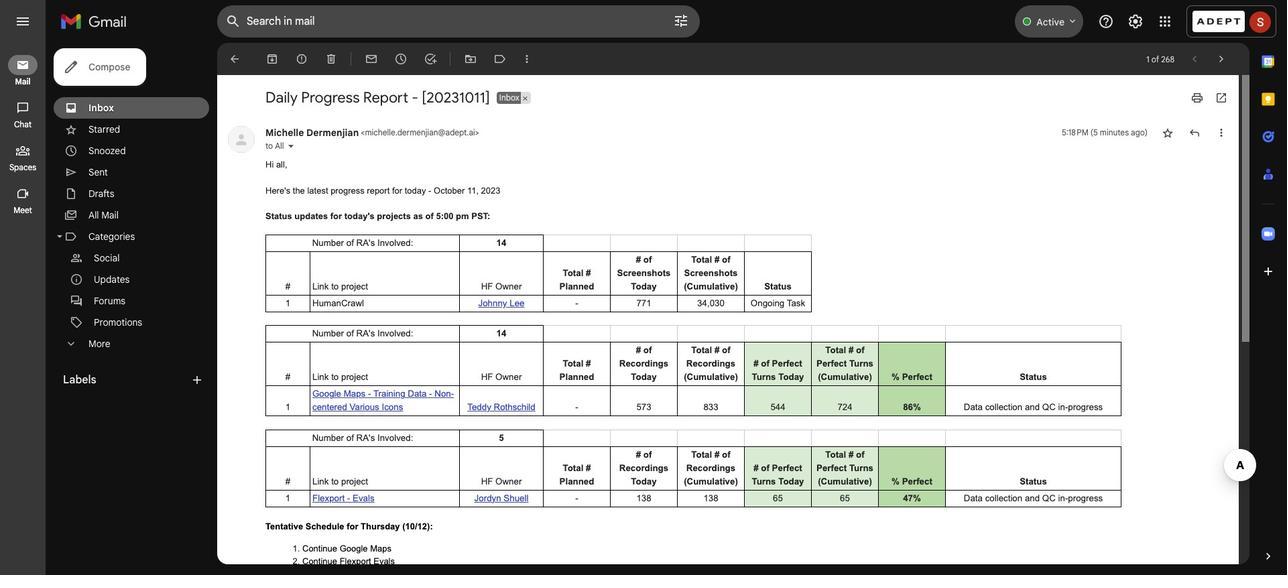 Task type: locate. For each thing, give the bounding box(es) containing it.
0 vertical spatial ave
[[88, 172, 112, 190]]

google maps element
[[0, 0, 1288, 575]]

2 vertical spatial waller
[[146, 342, 172, 353]]

restaurants
[[308, 19, 360, 31]]

google
[[986, 567, 1007, 575]]

edit
[[97, 342, 113, 353]]

send product feedback button
[[1128, 567, 1199, 575]]

535 up 
[[16, 172, 41, 190]]

ave up 
[[88, 172, 112, 190]]

place
[[110, 369, 133, 380]]

2fmh+83 lexington, kentucky
[[48, 315, 175, 326]]

0 horizontal spatial 535
[[16, 172, 41, 190]]

2 horizontal spatial 535
[[128, 342, 144, 353]]

1 horizontal spatial 535
[[48, 288, 64, 299]]

535 waller ave, lexington, ky 40504 button
[[0, 280, 274, 307]]

waller inside button
[[66, 288, 92, 299]]

lexington, up suggest an edit on 535 waller ave
[[92, 315, 135, 326]]

united states
[[1017, 567, 1057, 575]]

ky
[[159, 288, 171, 299]]

waller down the kentucky at bottom
[[146, 342, 172, 353]]

data
[[949, 567, 963, 575]]


[[33, 217, 45, 232]]

1 vertical spatial 535
[[48, 288, 64, 299]]

535 inside button
[[128, 342, 144, 353]]

1 vertical spatial waller
[[66, 288, 92, 299]]

535
[[16, 172, 41, 190], [48, 288, 64, 299], [128, 342, 144, 353]]

footer
[[934, 567, 1209, 575]]

2fmh+83
[[48, 315, 90, 326]]

ave down the kentucky at bottom
[[175, 342, 190, 353]]

waller for ave
[[43, 172, 85, 190]]

none field inside the 535 waller ave, lexington, ky 40504 field
[[54, 15, 192, 32]]

united states button
[[1017, 567, 1057, 575]]

lexington, up 2fmh+83 lexington, kentucky button
[[114, 288, 157, 299]]

united
[[1017, 567, 1037, 575]]

535 for 535 waller ave
[[16, 172, 41, 190]]

suggest an edit on 535 waller ave
[[48, 342, 190, 353]]

0 vertical spatial 535
[[16, 172, 41, 190]]

waller for ave,
[[66, 288, 92, 299]]

535 right on
[[128, 342, 144, 353]]

directions
[[21, 241, 57, 251]]

feedback
[[1170, 567, 1199, 575]]

0 horizontal spatial ave
[[88, 172, 112, 190]]

an
[[85, 342, 95, 353]]

©2023
[[964, 567, 985, 575]]

actions for 535 waller ave region
[[0, 202, 274, 269]]

google account: sheryl atherton  
(sheryl.atherton@adept.ai) image
[[1247, 9, 1268, 31]]

535 waller ave main content
[[0, 0, 274, 575]]

suggest an edit on 535 waller ave button
[[0, 334, 274, 361]]

map data ©2023 google
[[934, 567, 1007, 575]]


[[82, 217, 94, 232]]

1 horizontal spatial ave
[[175, 342, 190, 353]]

privacy
[[1096, 567, 1118, 575]]

0 vertical spatial lexington,
[[114, 288, 157, 299]]

waller
[[43, 172, 85, 190], [66, 288, 92, 299], [146, 342, 172, 353]]

200 ft button
[[1209, 567, 1273, 575]]

waller up 
[[43, 172, 85, 190]]

map
[[934, 567, 948, 575]]

layers
[[306, 547, 328, 555]]

waller inside button
[[146, 342, 172, 353]]

privacy button
[[1096, 567, 1118, 575]]

None field
[[54, 15, 192, 32]]

40504
[[173, 288, 200, 299]]

1 vertical spatial ave
[[175, 342, 190, 353]]

suggest
[[48, 342, 82, 353]]

535 Waller Ave, Lexington, KY 40504 field
[[11, 8, 263, 40]]

535 waller ave, lexington, ky 40504
[[48, 288, 200, 299]]

collapse side panel image
[[274, 280, 289, 295]]

ave
[[88, 172, 112, 190], [175, 342, 190, 353]]

535 inside button
[[48, 288, 64, 299]]

waller left ave,
[[66, 288, 92, 299]]

footer containing map data ©2023 google
[[934, 567, 1209, 575]]

535 up 2fmh+83 on the left of the page
[[48, 288, 64, 299]]

2 vertical spatial 535
[[128, 342, 144, 353]]

0 vertical spatial waller
[[43, 172, 85, 190]]

lexington,
[[114, 288, 157, 299], [92, 315, 135, 326]]



Task type: describe. For each thing, give the bounding box(es) containing it.

[[131, 217, 143, 232]]

terms button
[[1067, 567, 1086, 575]]


[[21, 15, 38, 34]]

add your business image
[[16, 393, 32, 409]]

 restaurants
[[293, 17, 360, 32]]

kentucky
[[137, 315, 175, 326]]

footer inside google maps element
[[934, 567, 1209, 575]]


[[293, 17, 305, 32]]

200 ft
[[1209, 567, 1226, 575]]

 button
[[11, 8, 48, 43]]

2fmh+83 lexington, kentucky button
[[0, 307, 274, 334]]

pharmacies button
[[644, 9, 724, 41]]

send
[[1128, 567, 1143, 575]]

terms
[[1067, 567, 1086, 575]]

add a missing place
[[48, 369, 133, 380]]

a
[[67, 369, 72, 380]]

 search field
[[11, 8, 263, 43]]

product
[[1145, 567, 1168, 575]]

send product feedback
[[1128, 567, 1199, 575]]

pharmacies
[[665, 19, 715, 31]]

ft
[[1222, 567, 1226, 575]]

add
[[48, 369, 65, 380]]

1 vertical spatial lexington,
[[92, 315, 135, 326]]

add a missing place button
[[0, 361, 274, 388]]

535 waller ave
[[16, 172, 112, 190]]

 button
[[112, 209, 161, 251]]

 button
[[64, 209, 112, 251]]

states
[[1038, 567, 1057, 575]]

missing
[[75, 369, 108, 380]]

photos
[[16, 453, 51, 467]]

ave,
[[95, 288, 112, 299]]

show street view coverage image
[[1255, 542, 1274, 562]]

200
[[1209, 567, 1220, 575]]

on
[[115, 342, 126, 353]]

535 for 535 waller ave, lexington, ky 40504
[[48, 288, 64, 299]]

ave inside "suggest an edit on 535 waller ave" button
[[175, 342, 190, 353]]



Task type: vqa. For each thing, say whether or not it's contained in the screenshot.

yes



